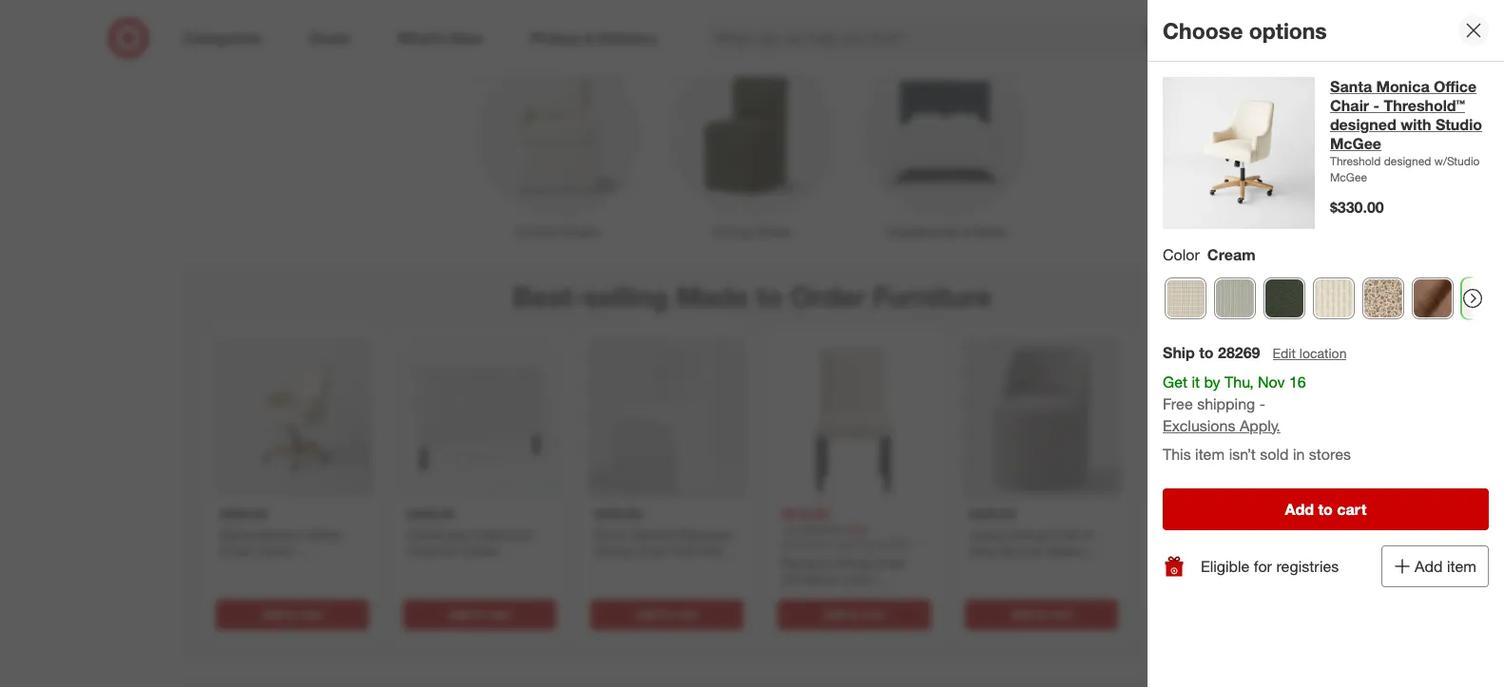 Task type: locate. For each thing, give the bounding box(es) containing it.
santa monica office chair - threshold™ designed with studio mcgee image
[[1163, 77, 1315, 229]]

add to cart button for jessa dining chair in gray boucle milano elephant - threshold™
[[965, 599, 1119, 630]]

$330.00 santa monica office chair cream - threshold™ designed with studio mcgee
[[220, 506, 345, 592]]

0 horizontal spatial monica
[[258, 526, 302, 542]]

chairs inside accent chairs link
[[562, 224, 600, 240]]

1 horizontal spatial santa
[[1331, 77, 1373, 96]]

add to cart button for parsons dining chair off white linen - skyline furniture
[[778, 599, 931, 630]]

chair inside $250.00 samy skirted slipcover dining chair twill white - threshold™
[[636, 543, 667, 559]]

$330.00 inside choose options dialog
[[1331, 198, 1385, 217]]

dining up linen
[[834, 555, 872, 571]]

studio
[[1436, 115, 1483, 134], [248, 576, 286, 592]]

0 vertical spatial furniture
[[873, 280, 992, 314]]

0 horizontal spatial in
[[1084, 526, 1094, 542]]

0 vertical spatial santa
[[1331, 77, 1373, 96]]

1 vertical spatial office
[[305, 526, 341, 542]]

1 vertical spatial studio
[[248, 576, 286, 592]]

with inside $330.00 santa monica office chair cream - threshold™ designed with studio mcgee
[[220, 576, 244, 592]]

0 horizontal spatial $330.00
[[220, 506, 267, 522]]

cream inside $330.00 santa monica office chair cream - threshold™ designed with studio mcgee
[[255, 543, 295, 559]]

chairs for accent chairs
[[562, 224, 600, 240]]

1 horizontal spatial cream
[[1208, 245, 1256, 264]]

accent chairs link
[[461, 48, 655, 242]]

add to cart
[[1286, 500, 1367, 520], [262, 607, 323, 621], [449, 607, 510, 621], [637, 607, 698, 621], [824, 607, 885, 621], [1011, 607, 1073, 621]]

dining down samy
[[594, 543, 632, 559]]

choose options dialog
[[1148, 0, 1505, 688]]

0 horizontal spatial with
[[220, 576, 244, 592]]

0 vertical spatial studio
[[1436, 115, 1483, 134]]

1 chairs from the left
[[562, 224, 600, 240]]

0 vertical spatial mcgee
[[1331, 134, 1382, 153]]

-
[[1374, 96, 1380, 115], [298, 543, 304, 559], [594, 559, 600, 576], [1025, 559, 1031, 576], [877, 571, 883, 587]]

cream
[[1208, 245, 1256, 264], [255, 543, 295, 559]]

cart inside choose options dialog
[[1337, 500, 1367, 520]]

1 vertical spatial santa
[[220, 526, 254, 542]]

dry velvet olive image
[[1265, 279, 1305, 318]]

accent chairs
[[516, 224, 600, 240]]

1 horizontal spatial in
[[1293, 445, 1305, 464]]

search
[[1164, 30, 1210, 49]]

2 vertical spatial designed
[[290, 559, 345, 576]]

2 chairs from the left
[[754, 224, 792, 240]]

with
[[1401, 115, 1432, 134], [220, 576, 244, 592]]

1 horizontal spatial white
[[803, 571, 837, 587]]

1 horizontal spatial with
[[1401, 115, 1432, 134]]

add to cart for samy skirted slipcover dining chair twill white - threshold™
[[637, 607, 698, 621]]

1 vertical spatial in
[[1084, 526, 1094, 542]]

1 vertical spatial with
[[220, 576, 244, 592]]

edit location
[[1273, 345, 1347, 361]]

to
[[756, 280, 783, 314], [1200, 343, 1214, 362], [1319, 500, 1333, 520], [287, 607, 298, 621], [474, 607, 485, 621], [661, 607, 672, 621], [849, 607, 860, 621], [1036, 607, 1047, 621]]

1 vertical spatial $330.00
[[220, 506, 267, 522]]

1 vertical spatial white
[[803, 571, 837, 587]]

eligible
[[1201, 557, 1250, 576]]

search button
[[1164, 17, 1210, 63]]

isn't
[[1229, 445, 1256, 464]]

headboards & beds
[[886, 224, 1007, 240]]

in inside choose options dialog
[[1293, 445, 1305, 464]]

chair inside $320.00 jessa dining chair in gray boucle milano elephant - threshold™
[[1049, 526, 1080, 542]]

edit location button
[[1272, 343, 1348, 364]]

add for the full/queen halecrest channel tufted headboard cream - threshold™ designed with studio mcgee image
[[449, 607, 471, 621]]

0 horizontal spatial chairs
[[562, 224, 600, 240]]

designed
[[1331, 115, 1397, 134], [1385, 154, 1432, 168], [290, 559, 345, 576]]

mcgee
[[1331, 134, 1382, 153], [1331, 170, 1368, 185], [290, 576, 334, 592]]

item for add
[[1447, 558, 1477, 577]]

$320.00 jessa dining chair in gray boucle milano elephant - threshold™
[[969, 506, 1101, 576]]

cream image
[[1463, 279, 1503, 318]]

1 horizontal spatial $330.00
[[1331, 198, 1385, 217]]

0 horizontal spatial cream
[[255, 543, 295, 559]]

white down parsons
[[803, 571, 837, 587]]

judah taupe cream image
[[1314, 279, 1354, 318]]

location
[[1300, 345, 1347, 361]]

chair
[[1331, 96, 1370, 115], [1049, 526, 1080, 542], [220, 543, 251, 559], [636, 543, 667, 559], [875, 555, 907, 571]]

1 horizontal spatial office
[[1434, 77, 1477, 96]]

1 vertical spatial cream
[[255, 543, 295, 559]]

threshold™ inside $330.00 santa monica office chair cream - threshold™ designed with studio mcgee
[[220, 559, 286, 576]]

0 vertical spatial cream
[[1208, 245, 1256, 264]]

eligible for registries
[[1201, 557, 1339, 576]]

add for santa monica office chair cream - threshold™ designed with studio mcgee 'image'
[[262, 607, 284, 621]]

- inside $250.00 samy skirted slipcover dining chair twill white - threshold™
[[594, 559, 600, 576]]

headboards & beds link
[[850, 48, 1044, 242]]

furniture
[[873, 280, 992, 314], [828, 588, 881, 604]]

mcgee inside $330.00 santa monica office chair cream - threshold™ designed with studio mcgee
[[290, 576, 334, 592]]

0 horizontal spatial office
[[305, 526, 341, 542]]

$216.00
[[782, 506, 829, 522]]

add
[[1286, 500, 1314, 520], [1415, 558, 1443, 577], [262, 607, 284, 621], [449, 607, 471, 621], [637, 607, 658, 621], [824, 607, 846, 621], [1011, 607, 1033, 621]]

furniture inside parsons dining chair off white linen - skyline furniture
[[828, 588, 881, 604]]

dining chairs
[[712, 224, 792, 240]]

santa
[[1331, 77, 1373, 96], [220, 526, 254, 542]]

0 vertical spatial $330.00
[[1331, 198, 1385, 217]]

add to cart for santa monica office chair cream - threshold™ designed with studio mcgee
[[262, 607, 323, 621]]

cart
[[1337, 500, 1367, 520], [301, 607, 323, 621], [488, 607, 510, 621], [676, 607, 698, 621], [863, 607, 885, 621], [1050, 607, 1073, 621]]

chairs
[[562, 224, 600, 240], [754, 224, 792, 240]]

off
[[782, 571, 800, 587]]

- inside santa monica office chair - threshold™ designed with studio mcgee threshold designed w/studio mcgee
[[1374, 96, 1380, 115]]

santa monica office chair - threshold™ designed with studio mcgee threshold designed w/studio mcgee
[[1331, 77, 1483, 185]]

get
[[1163, 373, 1188, 392]]

chairs inside dining chairs link
[[754, 224, 792, 240]]

thu,
[[1225, 373, 1254, 392]]

white down slipcover on the bottom of the page
[[700, 543, 734, 559]]

$700.00 link
[[1149, 337, 1310, 596]]

$700.00
[[1157, 506, 1204, 522]]

cart for santa monica office chair cream - threshold™ designed with studio mcgee
[[301, 607, 323, 621]]

ship to 28269
[[1163, 343, 1261, 362]]

1 horizontal spatial monica
[[1377, 77, 1430, 96]]

2 vertical spatial mcgee
[[290, 576, 334, 592]]

color cream
[[1163, 245, 1256, 264]]

in up milano
[[1084, 526, 1094, 542]]

office
[[1434, 77, 1477, 96], [305, 526, 341, 542]]

0 vertical spatial office
[[1434, 77, 1477, 96]]

add for samy skirted slipcover dining chair twill white - threshold™ image
[[637, 607, 658, 621]]

add to cart inside choose options dialog
[[1286, 500, 1367, 520]]

ship
[[1163, 343, 1195, 362]]

color
[[1163, 245, 1200, 264]]

dining up boucle
[[1007, 526, 1045, 542]]

0 horizontal spatial studio
[[248, 576, 286, 592]]

in inside $320.00 jessa dining chair in gray boucle milano elephant - threshold™
[[1084, 526, 1094, 542]]

accent
[[516, 224, 558, 240]]

1 vertical spatial item
[[1447, 558, 1477, 577]]

1 horizontal spatial studio
[[1436, 115, 1483, 134]]

this item isn't sold in stores
[[1163, 445, 1351, 464]]

studio inside $330.00 santa monica office chair cream - threshold™ designed with studio mcgee
[[248, 576, 286, 592]]

$250.00 samy skirted slipcover dining chair twill white - threshold™
[[594, 506, 734, 576]]

item inside button
[[1447, 558, 1477, 577]]

1 vertical spatial monica
[[258, 526, 302, 542]]

item
[[1196, 445, 1225, 464], [1447, 558, 1477, 577]]

0 vertical spatial with
[[1401, 115, 1432, 134]]

free
[[1163, 394, 1193, 413]]

apply.
[[1240, 416, 1281, 435]]

threshold™
[[1384, 96, 1466, 115], [220, 559, 286, 576], [603, 559, 670, 576], [1034, 559, 1101, 576]]

santa inside $330.00 santa monica office chair cream - threshold™ designed with studio mcgee
[[220, 526, 254, 542]]

$330.00 inside $330.00 santa monica office chair cream - threshold™ designed with studio mcgee
[[220, 506, 267, 522]]

1 horizontal spatial chairs
[[754, 224, 792, 240]]

add for jessa dining chair in gray boucle milano elephant - threshold™ image
[[1011, 607, 1033, 621]]

0 horizontal spatial white
[[700, 543, 734, 559]]

in for chair
[[1084, 526, 1094, 542]]

&
[[964, 224, 972, 240]]

dining inside parsons dining chair off white linen - skyline furniture
[[834, 555, 872, 571]]

chairs up best-selling made to order furniture at the top of the page
[[754, 224, 792, 240]]

parsons
[[782, 555, 830, 571]]

options
[[1250, 17, 1327, 43]]

add for parsons dining chair off white linen - skyline furniture image
[[824, 607, 846, 621]]

0 vertical spatial item
[[1196, 445, 1225, 464]]

cart for samy skirted slipcover dining chair twill white - threshold™
[[676, 607, 698, 621]]

$330.00
[[1331, 198, 1385, 217], [220, 506, 267, 522]]

dining chairs link
[[655, 48, 850, 242]]

order
[[791, 280, 866, 314]]

selling
[[584, 280, 669, 314]]

0 horizontal spatial santa
[[220, 526, 254, 542]]

dining inside $250.00 samy skirted slipcover dining chair twill white - threshold™
[[594, 543, 632, 559]]

furniture down headboards
[[873, 280, 992, 314]]

cream inside choose options dialog
[[1208, 245, 1256, 264]]

16
[[1290, 373, 1307, 392]]

gray
[[969, 543, 997, 559]]

0 vertical spatial in
[[1293, 445, 1305, 464]]

furniture down linen
[[828, 588, 881, 604]]

white inside $250.00 samy skirted slipcover dining chair twill white - threshold™
[[700, 543, 734, 559]]

chairs right accent
[[562, 224, 600, 240]]

office inside $330.00 santa monica office chair cream - threshold™ designed with studio mcgee
[[305, 526, 341, 542]]

in right 'sold'
[[1293, 445, 1305, 464]]

1 horizontal spatial item
[[1447, 558, 1477, 577]]

choose
[[1163, 17, 1243, 43]]

add to cart button
[[1163, 489, 1489, 531], [216, 599, 369, 630], [403, 599, 556, 630], [591, 599, 744, 630], [778, 599, 931, 630], [965, 599, 1119, 630]]

add to cart button for santa monica office chair cream - threshold™ designed with studio mcgee
[[216, 599, 369, 630]]

monica
[[1377, 77, 1430, 96], [258, 526, 302, 542]]

1 vertical spatial furniture
[[828, 588, 881, 604]]

dining
[[712, 224, 750, 240], [1007, 526, 1045, 542], [594, 543, 632, 559], [834, 555, 872, 571]]

0 vertical spatial designed
[[1331, 115, 1397, 134]]

headboards
[[886, 224, 960, 240]]

monica inside santa monica office chair - threshold™ designed with studio mcgee threshold designed w/studio mcgee
[[1377, 77, 1430, 96]]

boucle
[[1001, 543, 1042, 559]]

$350.00
[[407, 506, 454, 522]]

0 horizontal spatial item
[[1196, 445, 1225, 464]]

0 vertical spatial monica
[[1377, 77, 1430, 96]]

0 vertical spatial white
[[700, 543, 734, 559]]



Task type: vqa. For each thing, say whether or not it's contained in the screenshot.
search button
yes



Task type: describe. For each thing, give the bounding box(es) containing it.
add inside button
[[1415, 558, 1443, 577]]

white inside parsons dining chair off white linen - skyline furniture
[[803, 571, 837, 587]]

$320.00
[[969, 506, 1016, 522]]

add item button
[[1382, 546, 1489, 588]]

full/queen halecrest channel tufted headboard cream - threshold™ designed with studio mcgee image
[[399, 337, 560, 498]]

w/studio
[[1435, 154, 1480, 168]]

jessa
[[969, 526, 1004, 542]]

cart for jessa dining chair in gray boucle milano elephant - threshold™
[[1050, 607, 1073, 621]]

threshold™ inside $250.00 samy skirted slipcover dining chair twill white - threshold™
[[603, 559, 670, 576]]

in for sold
[[1293, 445, 1305, 464]]

item for this
[[1196, 445, 1225, 464]]

get it by thu, nov 16 free shipping exclusions apply.
[[1163, 373, 1307, 435]]

linen
[[841, 571, 874, 587]]

samy
[[594, 526, 628, 542]]

- inside $320.00 jessa dining chair in gray boucle milano elephant - threshold™
[[1025, 559, 1031, 576]]

kale gingham taupe cream image
[[1166, 279, 1206, 318]]

with inside santa monica office chair - threshold™ designed with studio mcgee threshold designed w/studio mcgee
[[1401, 115, 1432, 134]]

studio inside santa monica office chair - threshold™ designed with studio mcgee threshold designed w/studio mcgee
[[1436, 115, 1483, 134]]

chair inside $330.00 santa monica office chair cream - threshold™ designed with studio mcgee
[[220, 543, 251, 559]]

threshold™ inside $320.00 jessa dining chair in gray boucle milano elephant - threshold™
[[1034, 559, 1101, 576]]

skirted
[[632, 526, 675, 542]]

jessa dining chair in gray boucle milano elephant - threshold™ image
[[962, 337, 1122, 498]]

samy skirted slipcover dining chair twill white - threshold™ image
[[587, 337, 748, 498]]

best-
[[513, 280, 584, 314]]

chair inside santa monica office chair - threshold™ designed with studio mcgee threshold designed w/studio mcgee
[[1331, 96, 1370, 115]]

santa inside santa monica office chair - threshold™ designed with studio mcgee threshold designed w/studio mcgee
[[1331, 77, 1373, 96]]

nocto green cream image
[[1216, 279, 1255, 318]]

add item
[[1415, 558, 1477, 577]]

slipcover
[[678, 526, 734, 542]]

stores
[[1310, 445, 1351, 464]]

sold
[[1260, 445, 1289, 464]]

shipping
[[1198, 394, 1256, 413]]

sale
[[845, 522, 868, 537]]

beds
[[976, 224, 1007, 240]]

$216.00 reg $240.00 sale
[[782, 506, 868, 537]]

threshold
[[1331, 154, 1381, 168]]

santa monica office chair - threshold™ designed with studio mcgee link
[[1331, 77, 1489, 153]]

1 vertical spatial designed
[[1385, 154, 1432, 168]]

king encino fully upholstered headboard cream linen - threshold™ designed with studio mcgee image
[[1149, 337, 1310, 498]]

add to cart for jessa dining chair in gray boucle milano elephant - threshold™
[[1011, 607, 1073, 621]]

$330.00 for $330.00
[[1331, 198, 1385, 217]]

twill
[[671, 543, 696, 559]]

parsons dining chair off white linen - skyline furniture
[[782, 555, 907, 604]]

add to cart button for samy skirted slipcover dining chair twill white - threshold™
[[591, 599, 744, 630]]

$250.00
[[594, 506, 642, 522]]

elephant
[[969, 559, 1022, 576]]

- inside $330.00 santa monica office chair cream - threshold™ designed with studio mcgee
[[298, 543, 304, 559]]

skyline
[[782, 588, 825, 604]]

registries
[[1277, 557, 1339, 576]]

it
[[1192, 373, 1200, 392]]

best-selling made to order furniture
[[513, 280, 992, 314]]

$330.00 for $330.00 santa monica office chair cream - threshold™ designed with studio mcgee
[[220, 506, 267, 522]]

dining up made
[[712, 224, 750, 240]]

made
[[676, 280, 749, 314]]

$240.00
[[802, 522, 842, 537]]

chair inside parsons dining chair off white linen - skyline furniture
[[875, 555, 907, 571]]

1 vertical spatial mcgee
[[1331, 170, 1368, 185]]

$350.00 link
[[399, 337, 560, 596]]

sonoran saddle brown image
[[1413, 279, 1453, 318]]

What can we help you find? suggestions appear below search field
[[704, 17, 1177, 59]]

cart for parsons dining chair off white linen - skyline furniture
[[863, 607, 885, 621]]

carousel region
[[182, 265, 1323, 679]]

exclusions
[[1163, 416, 1236, 435]]

for
[[1254, 557, 1273, 576]]

nov
[[1258, 373, 1285, 392]]

parsons dining chair off white linen - skyline furniture image
[[774, 337, 935, 498]]

dining inside $320.00 jessa dining chair in gray boucle milano elephant - threshold™
[[1007, 526, 1045, 542]]

choose options
[[1163, 17, 1327, 43]]

add to cart for parsons dining chair off white linen - skyline furniture
[[824, 607, 885, 621]]

reg
[[782, 522, 798, 537]]

monica inside $330.00 santa monica office chair cream - threshold™ designed with studio mcgee
[[258, 526, 302, 542]]

santa monica office chair cream - threshold™ designed with studio mcgee image
[[212, 337, 373, 498]]

edit
[[1273, 345, 1296, 361]]

marguerite floral maroon image
[[1364, 279, 1404, 318]]

designed inside $330.00 santa monica office chair cream - threshold™ designed with studio mcgee
[[290, 559, 345, 576]]

this
[[1163, 445, 1191, 464]]

- inside parsons dining chair off white linen - skyline furniture
[[877, 571, 883, 587]]

office inside santa monica office chair - threshold™ designed with studio mcgee threshold designed w/studio mcgee
[[1434, 77, 1477, 96]]

chairs for dining chairs
[[754, 224, 792, 240]]

by
[[1205, 373, 1221, 392]]

threshold™ inside santa monica office chair - threshold™ designed with studio mcgee threshold designed w/studio mcgee
[[1384, 96, 1466, 115]]

exclusions apply. link
[[1163, 416, 1281, 435]]

28269
[[1218, 343, 1261, 362]]

milano
[[1046, 543, 1086, 559]]



